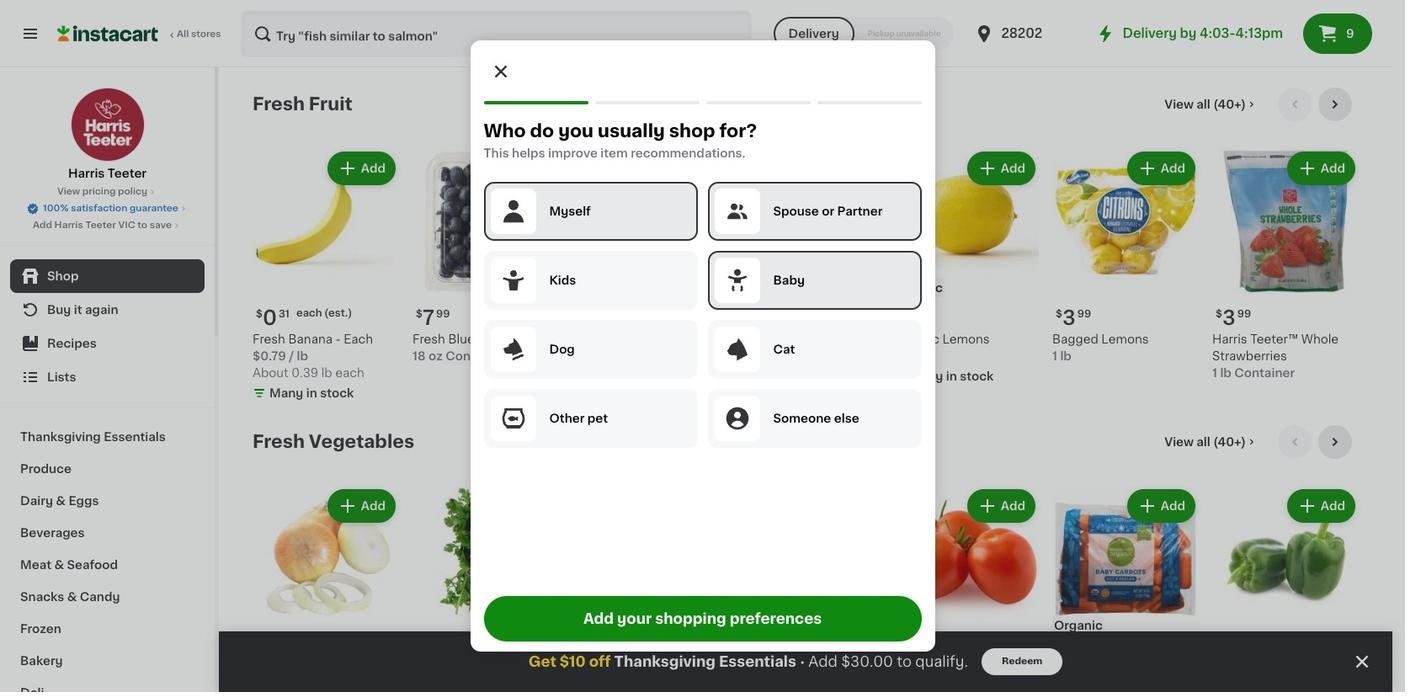 Task type: locate. For each thing, give the bounding box(es) containing it.
0 vertical spatial harris
[[68, 168, 105, 179]]

$ 1 39
[[896, 308, 926, 327]]

$ up strawberries
[[1216, 309, 1222, 319]]

0 vertical spatial item carousel region
[[253, 88, 1359, 412]]

harris up 'pricing'
[[68, 168, 105, 179]]

fresh up 18
[[413, 333, 445, 345]]

thanksgiving inside "link"
[[20, 431, 101, 443]]

2 2 from the left
[[1062, 646, 1075, 665]]

(est.) inside $0.43 each (estimated) element
[[967, 646, 995, 656]]

0 horizontal spatial 1
[[902, 308, 911, 327]]

$ inside $ 2 simple truth organic® baby carrots bag
[[1056, 647, 1062, 657]]

1 vertical spatial view all (40+)
[[1165, 436, 1246, 448]]

$ left 39
[[896, 309, 902, 319]]

0 horizontal spatial 0
[[263, 308, 277, 327]]

view all (40+) for 3
[[1165, 99, 1246, 110]]

fresh left "fruit" in the top left of the page
[[253, 95, 305, 113]]

0 vertical spatial thanksgiving
[[20, 431, 101, 443]]

99 up celery
[[597, 647, 611, 657]]

99
[[436, 309, 450, 319], [599, 309, 612, 319], [1077, 309, 1091, 319], [1237, 309, 1251, 319], [597, 647, 611, 657]]

1 3 from the left
[[1062, 308, 1076, 327]]

add harris teeter vic to save
[[33, 221, 172, 230]]

view all (40+) button for 3
[[1158, 88, 1265, 121]]

1 vertical spatial to
[[897, 655, 912, 668]]

1 lemons from the left
[[942, 333, 990, 345]]

0 vertical spatial view all (40+) button
[[1158, 88, 1265, 121]]

0 horizontal spatial many in stock
[[269, 387, 354, 399]]

2 horizontal spatial each
[[939, 646, 964, 656]]

dairy
[[20, 495, 53, 507]]

dog
[[549, 343, 575, 355]]

each (est.) up -
[[296, 308, 352, 318]]

1 all from the top
[[1197, 99, 1210, 110]]

1 vertical spatial thanksgiving
[[614, 655, 716, 668]]

$ up simple
[[1056, 647, 1062, 657]]

stock down "fresh banana - each $0.79 / lb about 0.39 lb each"
[[320, 387, 354, 399]]

$ 3 99 up strawberries
[[1216, 308, 1251, 327]]

0 vertical spatial view
[[1165, 99, 1194, 110]]

99 up large limes
[[599, 309, 612, 319]]

$ inside $ 4 69
[[736, 647, 742, 657]]

get
[[528, 655, 556, 668]]

1 vertical spatial each
[[335, 367, 364, 379]]

43
[[918, 647, 932, 657]]

99 up teeter™ at the right
[[1237, 309, 1251, 319]]

& right 'meat'
[[54, 559, 64, 571]]

0 vertical spatial stock
[[960, 370, 994, 382]]

shop
[[47, 270, 79, 282]]

2 all from the top
[[1197, 436, 1210, 448]]

add inside get $10 off thanksgiving essentials • add $30.00 to qualify.
[[808, 655, 838, 668]]

spouse
[[773, 205, 819, 217]]

2 (40+) from the top
[[1213, 436, 1246, 448]]

2 3 from the left
[[1222, 308, 1236, 327]]

(est.) for $ 0 43
[[967, 646, 995, 656]]

in down organic lemons
[[946, 370, 957, 382]]

1 oz from the left
[[429, 350, 443, 362]]

tomato
[[930, 671, 974, 683]]

lists
[[47, 371, 76, 383]]

baby down simple
[[1052, 688, 1083, 692]]

$ inside "$ 1 39"
[[896, 309, 902, 319]]

2 view all (40+) button from the top
[[1158, 425, 1265, 459]]

1 view all (40+) button from the top
[[1158, 88, 1265, 121]]

other
[[549, 413, 585, 424]]

7
[[423, 308, 434, 327]]

$ for bagged lemons
[[1056, 309, 1062, 319]]

oz right 18
[[429, 350, 443, 362]]

$ inside $ 0 43
[[896, 647, 902, 657]]

many in stock down 0.39
[[269, 387, 354, 399]]

truth
[[1096, 671, 1126, 683]]

3 up strawberries
[[1222, 308, 1236, 327]]

essentials up produce link
[[104, 431, 166, 443]]

lemons inside bagged lemons 1 lb
[[1102, 333, 1149, 345]]

container inside harris teeter™ whole strawberries 1 lb container
[[1234, 367, 1295, 379]]

product group
[[253, 148, 399, 405], [413, 148, 559, 365], [572, 148, 719, 371], [732, 148, 879, 380], [892, 148, 1039, 388], [1052, 148, 1199, 365], [1212, 148, 1359, 381], [253, 486, 399, 692], [892, 486, 1039, 692], [1052, 486, 1199, 692], [1212, 486, 1359, 692]]

lb down strawberries
[[1220, 367, 1232, 379]]

strawberries
[[1212, 350, 1287, 362]]

1 $ 3 99 from the left
[[1056, 308, 1091, 327]]

many down about
[[269, 387, 303, 399]]

0 vertical spatial each
[[296, 308, 322, 318]]

0 horizontal spatial (est.)
[[324, 308, 352, 318]]

99 for fresh blueberries
[[436, 309, 450, 319]]

all stores
[[177, 29, 221, 39]]

1 horizontal spatial to
[[897, 655, 912, 668]]

& for dairy
[[56, 495, 66, 507]]

0 left 43
[[902, 646, 917, 665]]

container down strawberries
[[1234, 367, 1295, 379]]

0 vertical spatial essentials
[[104, 431, 166, 443]]

vegetables
[[309, 433, 414, 450]]

1 vertical spatial container
[[1234, 367, 1295, 379]]

0 horizontal spatial many
[[269, 387, 303, 399]]

0 vertical spatial container
[[446, 350, 506, 362]]

0 horizontal spatial 3
[[1062, 308, 1076, 327]]

2 up celery
[[583, 646, 595, 665]]

1 view all (40+) from the top
[[1165, 99, 1246, 110]]

each (est.) inside $0.31 each (estimated) element
[[296, 308, 352, 318]]

lemons for organic lemons
[[942, 333, 990, 345]]

0 vertical spatial in
[[946, 370, 957, 382]]

0 up large
[[583, 308, 597, 327]]

add inside add your shopping preferences button
[[583, 612, 614, 626]]

1 item carousel region from the top
[[253, 88, 1359, 412]]

2 item carousel region from the top
[[253, 425, 1359, 692]]

save
[[150, 221, 172, 230]]

view all (40+) for 2
[[1165, 436, 1246, 448]]

$ left 43
[[896, 647, 902, 657]]

None search field
[[241, 10, 751, 57]]

many down organic lemons
[[909, 370, 943, 382]]

fresh inside "fresh banana - each $0.79 / lb about 0.39 lb each"
[[253, 333, 285, 345]]

$ inside $ 2 99
[[576, 647, 583, 657]]

each
[[344, 333, 373, 345]]

1 horizontal spatial lemons
[[1102, 333, 1149, 345]]

1 horizontal spatial each (est.)
[[939, 646, 995, 656]]

to up roma
[[897, 655, 912, 668]]

1 vertical spatial &
[[54, 559, 64, 571]]

0 horizontal spatial thanksgiving
[[20, 431, 101, 443]]

99 up bagged
[[1077, 309, 1091, 319]]

organic®
[[1129, 671, 1184, 683]]

product group containing 1
[[892, 148, 1039, 388]]

lb
[[297, 350, 308, 362], [1060, 350, 1072, 362], [321, 367, 332, 379], [1220, 367, 1232, 379]]

$ 4 69
[[736, 646, 772, 665]]

1 vertical spatial (40+)
[[1213, 436, 1246, 448]]

99 inside $ 7 99
[[436, 309, 450, 319]]

0 horizontal spatial container
[[446, 350, 506, 362]]

2 horizontal spatial 0
[[902, 646, 917, 665]]

1 down strawberries
[[1212, 367, 1217, 379]]

container down the blueberries
[[446, 350, 506, 362]]

1 vertical spatial essentials
[[719, 655, 796, 668]]

99 inside $ 2 99
[[597, 647, 611, 657]]

1 vertical spatial view all (40+) button
[[1158, 425, 1265, 459]]

28202
[[1001, 27, 1043, 40]]

product group containing 7
[[413, 148, 559, 365]]

baby
[[773, 274, 805, 286], [1052, 688, 1083, 692]]

frozen
[[20, 623, 61, 635]]

redeem button
[[982, 648, 1063, 675]]

all for 2
[[1197, 436, 1210, 448]]

0 vertical spatial &
[[56, 495, 66, 507]]

$ up bagged
[[1056, 309, 1062, 319]]

99 inside the $ 0 99
[[599, 309, 612, 319]]

fresh for fresh blueberries 18 oz container
[[413, 333, 445, 345]]

1 horizontal spatial 0
[[583, 308, 597, 327]]

lb right /
[[297, 350, 308, 362]]

1 horizontal spatial each
[[335, 367, 364, 379]]

each (est.) inside $0.43 each (estimated) element
[[939, 646, 995, 656]]

1 horizontal spatial baby
[[1052, 688, 1083, 692]]

(est.)
[[324, 308, 352, 318], [967, 646, 995, 656]]

& left candy
[[67, 591, 77, 603]]

2 lemons from the left
[[1102, 333, 1149, 345]]

snacks & candy
[[20, 591, 120, 603]]

0 vertical spatial 1
[[902, 308, 911, 327]]

$ left 31
[[256, 309, 263, 319]]

delivery inside button
[[788, 28, 839, 40]]

harris inside harris teeter link
[[68, 168, 105, 179]]

add button
[[329, 153, 394, 184], [969, 153, 1034, 184], [1129, 153, 1194, 184], [1289, 153, 1354, 184], [329, 491, 394, 521], [969, 491, 1034, 521], [1129, 491, 1194, 521], [1289, 491, 1354, 521]]

$ 6 59
[[736, 308, 771, 327]]

$ 0 31
[[256, 308, 290, 327]]

99 for celery
[[597, 647, 611, 657]]

main content
[[219, 67, 1392, 692]]

bakery
[[20, 655, 63, 667]]

add button for fresh banana - each
[[329, 153, 394, 184]]

cat
[[773, 343, 795, 355]]

-
[[336, 333, 341, 345]]

$ up 18
[[416, 309, 423, 319]]

1 vertical spatial 1
[[1052, 350, 1057, 362]]

roma
[[892, 671, 927, 683]]

spouse or partner
[[773, 205, 883, 217]]

harris up strawberries
[[1212, 333, 1247, 345]]

2 vertical spatial view
[[1165, 436, 1194, 448]]

each (est.) for $ 0 43
[[939, 646, 995, 656]]

lb down bagged
[[1060, 350, 1072, 362]]

sponsored badge image
[[732, 366, 783, 375]]

2 inside $ 2 simple truth organic® baby carrots bag
[[1062, 646, 1075, 665]]

fresh inside fresh blueberries 18 oz container
[[413, 333, 445, 345]]

2 oz from the left
[[743, 350, 757, 362]]

1 vertical spatial (est.)
[[967, 646, 995, 656]]

lb right 0.39
[[321, 367, 332, 379]]

1 left 39
[[902, 308, 911, 327]]

thanksgiving up produce
[[20, 431, 101, 443]]

99 right 7
[[436, 309, 450, 319]]

many in stock down organic lemons
[[909, 370, 994, 382]]

item carousel region
[[253, 88, 1359, 412], [253, 425, 1359, 692]]

fresh up $0.79
[[253, 333, 285, 345]]

$2.39 element
[[413, 639, 559, 668]]

2 vertical spatial &
[[67, 591, 77, 603]]

(est.) up -
[[324, 308, 352, 318]]

many
[[909, 370, 943, 382], [269, 387, 303, 399]]

teeter down satisfaction
[[85, 221, 116, 230]]

someone
[[773, 413, 831, 424]]

oz
[[429, 350, 443, 362], [743, 350, 757, 362]]

shop
[[669, 122, 715, 140]]

4:03-
[[1200, 27, 1236, 40]]

69
[[758, 647, 772, 657]]

28202 button
[[974, 10, 1075, 57]]

delivery by 4:03-4:13pm
[[1123, 27, 1283, 40]]

0 left 31
[[263, 308, 277, 327]]

meat & seafood
[[20, 559, 118, 571]]

0 for $ 0 31
[[263, 308, 277, 327]]

oz inside raspberries 9 oz
[[743, 350, 757, 362]]

1 horizontal spatial delivery
[[1123, 27, 1177, 40]]

1 2 from the left
[[583, 646, 595, 665]]

&
[[56, 495, 66, 507], [54, 559, 64, 571], [67, 591, 77, 603]]

each (est.) up "tomato"
[[939, 646, 995, 656]]

$ up large
[[576, 309, 583, 319]]

shop link
[[10, 259, 205, 293]]

redeem
[[1002, 657, 1043, 666]]

add your shopping preferences element
[[470, 40, 935, 652]]

essentials up organic 50/50 mix
[[719, 655, 796, 668]]

lemons
[[942, 333, 990, 345], [1102, 333, 1149, 345]]

$ for celery
[[576, 647, 583, 657]]

oz inside fresh blueberries 18 oz container
[[429, 350, 443, 362]]

0 horizontal spatial lemons
[[942, 333, 990, 345]]

2 vertical spatial harris
[[1212, 333, 1247, 345]]

you
[[558, 122, 594, 140]]

0 vertical spatial baby
[[773, 274, 805, 286]]

3 for bagged lemons
[[1062, 308, 1076, 327]]

0 vertical spatial many in stock
[[909, 370, 994, 382]]

1 horizontal spatial (est.)
[[967, 646, 995, 656]]

in down 0.39
[[306, 387, 317, 399]]

& left eggs
[[56, 495, 66, 507]]

thanksgiving down shopping
[[614, 655, 716, 668]]

1 horizontal spatial 1
[[1052, 350, 1057, 362]]

0 vertical spatial 9
[[1346, 28, 1354, 40]]

0 horizontal spatial oz
[[429, 350, 443, 362]]

1 horizontal spatial thanksgiving
[[614, 655, 716, 668]]

0 horizontal spatial to
[[137, 221, 147, 230]]

1 vertical spatial harris
[[54, 221, 83, 230]]

(est.) up "tomato"
[[967, 646, 995, 656]]

add inside the add harris teeter vic to save link
[[33, 221, 52, 230]]

2 view all (40+) from the top
[[1165, 436, 1246, 448]]

$ 3 99 for harris
[[1216, 308, 1251, 327]]

harris inside harris teeter™ whole strawberries 1 lb container
[[1212, 333, 1247, 345]]

1 vertical spatial each (est.)
[[939, 646, 995, 656]]

0 horizontal spatial 9
[[732, 350, 741, 362]]

0
[[263, 308, 277, 327], [583, 308, 597, 327], [902, 646, 917, 665]]

1 down bagged
[[1052, 350, 1057, 362]]

by
[[1180, 27, 1197, 40]]

dairy & eggs
[[20, 495, 99, 507]]

view all (40+) button for 2
[[1158, 425, 1265, 459]]

0 horizontal spatial $ 3 99
[[1056, 308, 1091, 327]]

1 horizontal spatial container
[[1234, 367, 1295, 379]]

2 up simple
[[1062, 646, 1075, 665]]

9 inside button
[[1346, 28, 1354, 40]]

1 vertical spatial in
[[306, 387, 317, 399]]

1 vertical spatial all
[[1197, 436, 1210, 448]]

1 horizontal spatial stock
[[960, 370, 994, 382]]

pet
[[587, 413, 608, 424]]

preferences
[[730, 612, 822, 626]]

99 for harris teeter™ whole strawberries
[[1237, 309, 1251, 319]]

0 vertical spatial (40+)
[[1213, 99, 1246, 110]]

each down each
[[335, 367, 364, 379]]

0 horizontal spatial each (est.)
[[296, 308, 352, 318]]

2 horizontal spatial 1
[[1212, 367, 1217, 379]]

3 up bagged
[[1062, 308, 1076, 327]]

view
[[1165, 99, 1194, 110], [57, 187, 80, 196], [1165, 436, 1194, 448]]

$ for organic 50/50 mix
[[736, 647, 742, 657]]

many in stock
[[909, 370, 994, 382], [269, 387, 354, 399]]

stock
[[960, 370, 994, 382], [320, 387, 354, 399]]

baby up raspberries at right top
[[773, 274, 805, 286]]

1 horizontal spatial oz
[[743, 350, 757, 362]]

$ inside the $ 6 59
[[736, 309, 742, 319]]

roma tomato
[[892, 671, 974, 683]]

view for 3
[[1165, 99, 1194, 110]]

$ inside the $ 0 99
[[576, 309, 583, 319]]

99 for large limes
[[599, 309, 612, 319]]

1 vertical spatial item carousel region
[[253, 425, 1359, 692]]

product group containing 6
[[732, 148, 879, 380]]

0 vertical spatial view all (40+)
[[1165, 99, 1246, 110]]

1 vertical spatial many in stock
[[269, 387, 354, 399]]

fresh down about
[[253, 433, 305, 450]]

$ left the 69
[[736, 647, 742, 657]]

0 horizontal spatial delivery
[[788, 28, 839, 40]]

2 vertical spatial 1
[[1212, 367, 1217, 379]]

to right vic
[[137, 221, 147, 230]]

0 vertical spatial many
[[909, 370, 943, 382]]

1 horizontal spatial essentials
[[719, 655, 796, 668]]

delivery by 4:03-4:13pm link
[[1096, 24, 1283, 44]]

1 horizontal spatial 3
[[1222, 308, 1236, 327]]

0 horizontal spatial stock
[[320, 387, 354, 399]]

lb inside harris teeter™ whole strawberries 1 lb container
[[1220, 367, 1232, 379]]

it
[[74, 304, 82, 316]]

0 horizontal spatial essentials
[[104, 431, 166, 443]]

1 horizontal spatial 9
[[1346, 28, 1354, 40]]

harris
[[68, 168, 105, 179], [54, 221, 83, 230], [1212, 333, 1247, 345]]

$ for harris teeter™ whole strawberries
[[1216, 309, 1222, 319]]

item carousel region containing 0
[[253, 88, 1359, 412]]

each
[[296, 308, 322, 318], [335, 367, 364, 379], [939, 646, 964, 656]]

1 vertical spatial stock
[[320, 387, 354, 399]]

1 horizontal spatial many
[[909, 370, 943, 382]]

1 (40+) from the top
[[1213, 99, 1246, 110]]

0.39
[[291, 367, 318, 379]]

1 horizontal spatial $ 3 99
[[1216, 308, 1251, 327]]

0 horizontal spatial each
[[296, 308, 322, 318]]

2
[[583, 646, 595, 665], [1062, 646, 1075, 665]]

1 horizontal spatial 2
[[1062, 646, 1075, 665]]

each for $ 0 31
[[296, 308, 322, 318]]

recipes link
[[10, 327, 205, 360]]

$ left 59
[[736, 309, 742, 319]]

2 vertical spatial each
[[939, 646, 964, 656]]

0 for $ 0 99
[[583, 308, 597, 327]]

0 vertical spatial (est.)
[[324, 308, 352, 318]]

each up "tomato"
[[939, 646, 964, 656]]

to inside get $10 off thanksgiving essentials • add $30.00 to qualify.
[[897, 655, 912, 668]]

0 vertical spatial to
[[137, 221, 147, 230]]

fruit
[[309, 95, 353, 113]]

1 vertical spatial 9
[[732, 350, 741, 362]]

$ 3 99 up bagged
[[1056, 308, 1091, 327]]

harris down 100%
[[54, 221, 83, 230]]

0 vertical spatial each (est.)
[[296, 308, 352, 318]]

large limes
[[572, 333, 644, 345]]

all
[[1197, 99, 1210, 110], [1197, 436, 1210, 448]]

this
[[484, 147, 509, 159]]

each right 31
[[296, 308, 322, 318]]

add button for simple truth organic® baby carrots bag
[[1129, 491, 1194, 521]]

1
[[902, 308, 911, 327], [1052, 350, 1057, 362], [1212, 367, 1217, 379]]

teeter up policy
[[108, 168, 147, 179]]

stock down organic lemons
[[960, 370, 994, 382]]

all stores link
[[57, 10, 222, 57]]

$ inside $ 7 99
[[416, 309, 423, 319]]

0 horizontal spatial 2
[[583, 646, 595, 665]]

in
[[946, 370, 957, 382], [306, 387, 317, 399]]

0 vertical spatial all
[[1197, 99, 1210, 110]]

harris for harris teeter
[[68, 168, 105, 179]]

$ left off
[[576, 647, 583, 657]]

beverages
[[20, 527, 85, 539]]

baby inside $ 2 simple truth organic® baby carrots bag
[[1052, 688, 1083, 692]]

(est.) inside $0.31 each (estimated) element
[[324, 308, 352, 318]]

thanksgiving essentials link
[[10, 421, 205, 453]]

1 vertical spatial baby
[[1052, 688, 1083, 692]]

0 horizontal spatial baby
[[773, 274, 805, 286]]

(40+) for 2
[[1213, 436, 1246, 448]]

to inside the add harris teeter vic to save link
[[137, 221, 147, 230]]

oz up sponsored badge image
[[743, 350, 757, 362]]

2 $ 3 99 from the left
[[1216, 308, 1251, 327]]



Task type: describe. For each thing, give the bounding box(es) containing it.
organic down "$ 1 39"
[[892, 333, 939, 345]]

else
[[834, 413, 859, 424]]

(est.) for $ 0 31
[[324, 308, 352, 318]]

& for meat
[[54, 559, 64, 571]]

0 horizontal spatial in
[[306, 387, 317, 399]]

100% satisfaction guarantee
[[43, 204, 178, 213]]

harris teeter logo image
[[70, 88, 144, 162]]

$ for raspberries
[[736, 309, 742, 319]]

$ for large limes
[[576, 309, 583, 319]]

delivery button
[[773, 17, 854, 51]]

partner
[[837, 205, 883, 217]]

2 for $ 2 simple truth organic® baby carrots bag
[[1062, 646, 1075, 665]]

item
[[601, 147, 628, 159]]

meat & seafood link
[[10, 549, 205, 581]]

each (est.) for $ 0 31
[[296, 308, 352, 318]]

1 vertical spatial teeter
[[85, 221, 116, 230]]

harris inside the add harris teeter vic to save link
[[54, 221, 83, 230]]

again
[[85, 304, 118, 316]]

each inside "fresh banana - each $0.79 / lb about 0.39 lb each"
[[335, 367, 364, 379]]

6
[[742, 308, 756, 327]]

lists link
[[10, 360, 205, 394]]

39
[[913, 309, 926, 319]]

fresh vegetables
[[253, 433, 414, 450]]

produce
[[20, 463, 72, 475]]

who do you usually shop for? this helps improve item recommendations.
[[484, 122, 757, 159]]

organic 50/50 mix
[[732, 671, 843, 683]]

meat
[[20, 559, 51, 571]]

59
[[758, 309, 771, 319]]

essentials inside get $10 off thanksgiving essentials • add $30.00 to qualify.
[[719, 655, 796, 668]]

$0.43 each (estimated) element
[[892, 639, 1039, 668]]

1 inside bagged lemons 1 lb
[[1052, 350, 1057, 362]]

31
[[279, 309, 290, 319]]

off
[[589, 655, 611, 668]]

organic lemons
[[892, 333, 990, 345]]

fresh for fresh vegetables
[[253, 433, 305, 450]]

18
[[413, 350, 426, 362]]

delivery for delivery by 4:03-4:13pm
[[1123, 27, 1177, 40]]

service type group
[[773, 17, 954, 51]]

$ 0 43
[[896, 646, 932, 665]]

raspberries 9 oz
[[732, 333, 804, 362]]

$ inside $ 0 31
[[256, 309, 263, 319]]

container inside fresh blueberries 18 oz container
[[446, 350, 506, 362]]

4:13pm
[[1236, 27, 1283, 40]]

baby inside the add your shopping preferences 'element'
[[773, 274, 805, 286]]

guarantee
[[130, 204, 178, 213]]

stores
[[191, 29, 221, 39]]

all for 3
[[1197, 99, 1210, 110]]

50/50
[[783, 671, 819, 683]]

$10
[[560, 655, 586, 668]]

celery
[[572, 671, 612, 683]]

fresh for fresh fruit
[[253, 95, 305, 113]]

limes
[[609, 333, 644, 345]]

each for $ 0 43
[[939, 646, 964, 656]]

buy it again link
[[10, 293, 205, 327]]

$ for fresh blueberries
[[416, 309, 423, 319]]

your
[[617, 612, 652, 626]]

carrots
[[1086, 688, 1130, 692]]

lemons for bagged lemons 1 lb
[[1102, 333, 1149, 345]]

harris for harris teeter™ whole strawberries 1 lb container
[[1212, 333, 1247, 345]]

satisfaction
[[71, 204, 127, 213]]

qualify.
[[915, 655, 968, 668]]

teeter™
[[1250, 333, 1298, 345]]

do
[[530, 122, 554, 140]]

usually
[[598, 122, 665, 140]]

$ for organic lemons
[[896, 309, 902, 319]]

fresh banana - each $0.79 / lb about 0.39 lb each
[[253, 333, 373, 379]]

$ 3 99 for bagged
[[1056, 308, 1091, 327]]

bag
[[1133, 688, 1156, 692]]

$ 2 simple truth organic® baby carrots bag
[[1052, 646, 1184, 692]]

blueberries
[[448, 333, 516, 345]]

$30.00
[[841, 655, 893, 668]]

candy
[[80, 591, 120, 603]]

100%
[[43, 204, 69, 213]]

add button for bagged lemons
[[1129, 153, 1194, 184]]

$ 2 99
[[576, 646, 611, 665]]

product group containing 2
[[1052, 486, 1199, 692]]

organic up 39
[[894, 282, 943, 294]]

add button for harris teeter™ whole strawberries
[[1289, 153, 1354, 184]]

for?
[[719, 122, 757, 140]]

instacart logo image
[[57, 24, 158, 44]]

get $10 off thanksgiving essentials • add $30.00 to qualify.
[[528, 655, 968, 668]]

all
[[177, 29, 189, 39]]

item carousel region containing 2
[[253, 425, 1359, 692]]

99 for bagged lemons
[[1077, 309, 1091, 319]]

someone else
[[773, 413, 859, 424]]

fresh for fresh banana - each $0.79 / lb about 0.39 lb each
[[253, 333, 285, 345]]

large
[[572, 333, 606, 345]]

$0.79
[[253, 350, 286, 362]]

other pet
[[549, 413, 608, 424]]

organic down get $10 off thanksgiving essentials • add $30.00 to qualify. on the bottom
[[732, 671, 780, 683]]

$ 7 99
[[416, 308, 450, 327]]

3 for harris teeter™ whole strawberries
[[1222, 308, 1236, 327]]

$0.31 each (estimated) element
[[253, 301, 399, 331]]

recommendations.
[[631, 147, 746, 159]]

thanksgiving essentials
[[20, 431, 166, 443]]

harris teeter
[[68, 168, 147, 179]]

(40+) for 3
[[1213, 99, 1246, 110]]

bakery link
[[10, 645, 205, 677]]

$1.79 element
[[1212, 639, 1359, 668]]

2 for $ 2 99
[[583, 646, 595, 665]]

improve
[[548, 147, 598, 159]]

1 inside harris teeter™ whole strawberries 1 lb container
[[1212, 367, 1217, 379]]

delivery for delivery
[[788, 28, 839, 40]]

pricing
[[82, 187, 116, 196]]

about
[[253, 367, 289, 379]]

fresh blueberries 18 oz container
[[413, 333, 516, 362]]

1 vertical spatial many
[[269, 387, 303, 399]]

thanksgiving inside get $10 off thanksgiving essentials • add $30.00 to qualify.
[[614, 655, 716, 668]]

vic
[[118, 221, 135, 230]]

0 vertical spatial teeter
[[108, 168, 147, 179]]

& for snacks
[[67, 591, 77, 603]]

main content containing 0
[[219, 67, 1392, 692]]

1 horizontal spatial in
[[946, 370, 957, 382]]

9 inside raspberries 9 oz
[[732, 350, 741, 362]]

or
[[822, 205, 834, 217]]

seafood
[[67, 559, 118, 571]]

lb inside bagged lemons 1 lb
[[1060, 350, 1072, 362]]

mix
[[822, 671, 843, 683]]

organic up simple
[[1054, 620, 1103, 631]]

view for 2
[[1165, 436, 1194, 448]]

1 horizontal spatial many in stock
[[909, 370, 994, 382]]

fresh fruit
[[253, 95, 353, 113]]

eggs
[[69, 495, 99, 507]]

add button for organic lemons
[[969, 153, 1034, 184]]

dairy & eggs link
[[10, 485, 205, 517]]

recipes
[[47, 338, 97, 349]]

essentials inside "link"
[[104, 431, 166, 443]]

bagged
[[1052, 333, 1099, 345]]

shopping
[[655, 612, 726, 626]]

100% satisfaction guarantee button
[[26, 199, 188, 216]]

add button for roma tomato
[[969, 491, 1034, 521]]

1 vertical spatial view
[[57, 187, 80, 196]]

treatment tracker modal dialog
[[219, 631, 1392, 692]]

0 for $ 0 43
[[902, 646, 917, 665]]



Task type: vqa. For each thing, say whether or not it's contained in the screenshot.
bottom '40 ml'
no



